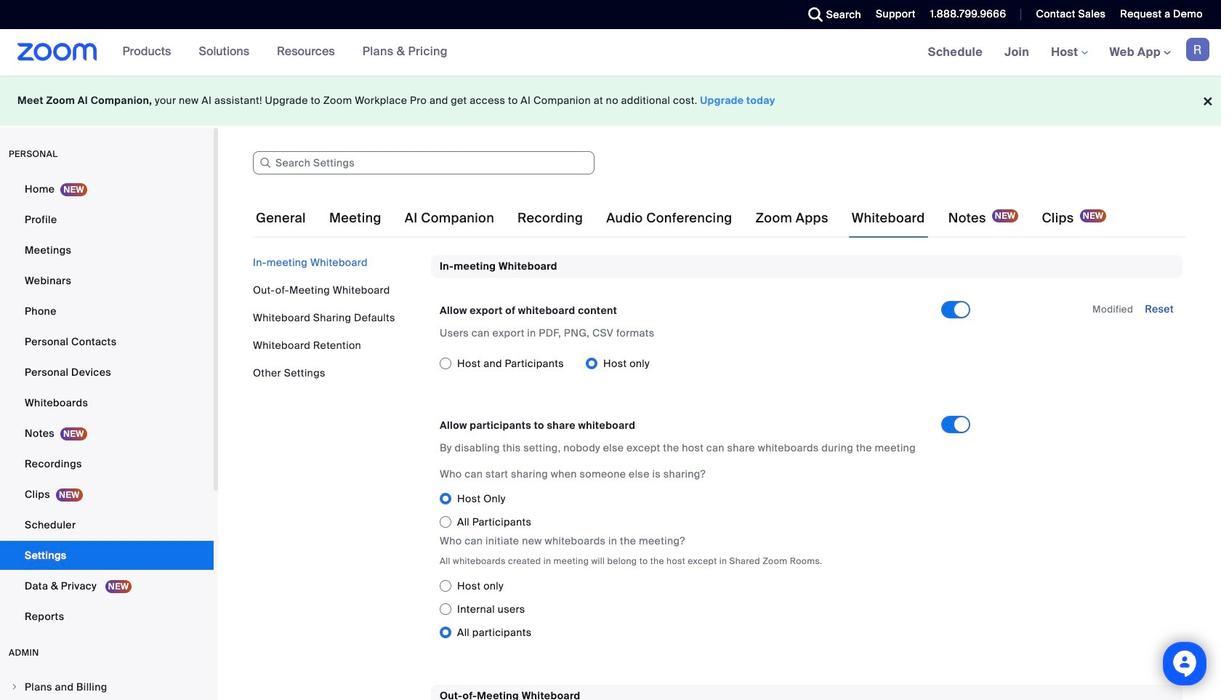 Task type: describe. For each thing, give the bounding box(es) containing it.
1 option group from the top
[[440, 352, 942, 375]]

product information navigation
[[112, 29, 459, 76]]

right image
[[10, 683, 19, 691]]

Search Settings text field
[[253, 151, 595, 174]]

3 option group from the top
[[440, 575, 982, 644]]

2 option group from the top
[[440, 487, 982, 534]]

meetings navigation
[[917, 29, 1221, 76]]

tabs of my account settings page tab list
[[253, 198, 1110, 238]]



Task type: vqa. For each thing, say whether or not it's contained in the screenshot.
application to the top
no



Task type: locate. For each thing, give the bounding box(es) containing it.
menu item
[[0, 673, 214, 700]]

menu bar
[[253, 255, 420, 380]]

banner
[[0, 29, 1221, 76]]

in-meeting whiteboard element
[[431, 255, 1183, 662]]

personal menu menu
[[0, 174, 214, 633]]

0 vertical spatial option group
[[440, 352, 942, 375]]

2 vertical spatial option group
[[440, 575, 982, 644]]

footer
[[0, 76, 1221, 126]]

1 vertical spatial option group
[[440, 487, 982, 534]]

option group
[[440, 352, 942, 375], [440, 487, 982, 534], [440, 575, 982, 644]]

zoom logo image
[[17, 43, 97, 61]]

profile picture image
[[1187, 38, 1210, 61]]



